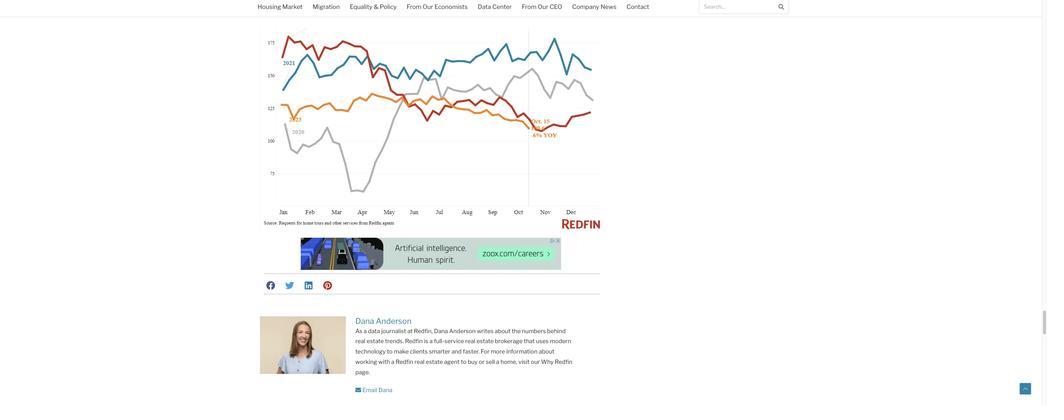 Task type: describe. For each thing, give the bounding box(es) containing it.
our
[[531, 359, 540, 366]]

a right is
[[430, 338, 433, 345]]

at
[[408, 328, 413, 335]]

data center
[[478, 3, 512, 10]]

1 horizontal spatial to
[[461, 359, 467, 366]]

share on pinterest image
[[323, 281, 332, 290]]

equality & policy
[[350, 3, 397, 10]]

redfin,
[[414, 328, 433, 335]]

2 horizontal spatial estate
[[477, 338, 494, 345]]

redfin right why
[[555, 359, 573, 366]]

brokerage
[[495, 338, 523, 345]]

make
[[394, 348, 409, 355]]

redfin down at
[[405, 338, 423, 345]]

ad region
[[301, 238, 561, 270]]

search image
[[779, 4, 785, 9]]

0 horizontal spatial estate
[[367, 338, 384, 345]]

uses
[[536, 338, 549, 345]]

migration link
[[308, 0, 345, 15]]

company news
[[573, 3, 617, 10]]

trends.
[[385, 338, 404, 345]]

news
[[601, 3, 617, 10]]

that
[[524, 338, 535, 345]]

email dana link
[[356, 387, 396, 394]]

from for from our economists
[[407, 3, 422, 10]]

0 vertical spatial dana
[[356, 317, 374, 326]]

home,
[[501, 359, 518, 366]]

economists
[[435, 3, 468, 10]]

1 horizontal spatial estate
[[426, 359, 443, 366]]

modern
[[550, 338, 571, 345]]

the
[[512, 328, 521, 335]]

data
[[368, 328, 380, 335]]

from our ceo
[[522, 3, 563, 10]]

share on linkedin image
[[305, 281, 313, 290]]

our for economists
[[423, 3, 433, 10]]

dana anderson image
[[260, 317, 346, 374]]

market
[[283, 3, 303, 10]]

data
[[478, 3, 491, 10]]

housing
[[258, 3, 281, 10]]

share on facebook image
[[266, 281, 275, 290]]

why
[[541, 359, 554, 366]]

equality & policy link
[[345, 0, 402, 15]]

information
[[507, 348, 538, 355]]

2 horizontal spatial dana
[[434, 328, 448, 335]]

company news link
[[568, 0, 622, 15]]

dana anderson link
[[356, 317, 412, 326]]

our for ceo
[[538, 3, 549, 10]]

agent
[[444, 359, 460, 366]]

center
[[493, 3, 512, 10]]

behind
[[548, 328, 566, 335]]

migration
[[313, 3, 340, 10]]

technology
[[356, 348, 386, 355]]

&
[[374, 3, 379, 10]]

1 vertical spatial anderson
[[449, 328, 476, 335]]



Task type: vqa. For each thing, say whether or not it's contained in the screenshot.
leftmost about
yes



Task type: locate. For each thing, give the bounding box(es) containing it.
as
[[356, 328, 363, 335]]

0 vertical spatial to
[[387, 348, 393, 355]]

real down as
[[356, 338, 366, 345]]

our left economists
[[423, 3, 433, 10]]

contact
[[627, 3, 650, 10]]

numbers
[[522, 328, 546, 335]]

more
[[491, 348, 505, 355]]

0 horizontal spatial dana
[[356, 317, 374, 326]]

dana up as
[[356, 317, 374, 326]]

2 from from the left
[[522, 3, 537, 10]]

housing market link
[[253, 0, 308, 15]]

writes
[[477, 328, 494, 335]]

or
[[479, 359, 485, 366]]

share on twitter image
[[285, 281, 294, 290]]

0 vertical spatial about
[[495, 328, 511, 335]]

0 horizontal spatial our
[[423, 3, 433, 10]]

1 horizontal spatial our
[[538, 3, 549, 10]]

0 horizontal spatial real
[[356, 338, 366, 345]]

from left the ceo
[[522, 3, 537, 10]]

about up brokerage
[[495, 328, 511, 335]]

1 our from the left
[[423, 3, 433, 10]]

from our ceo link
[[517, 0, 568, 15]]

anderson up service
[[449, 328, 476, 335]]

1 horizontal spatial anderson
[[449, 328, 476, 335]]

1 vertical spatial dana
[[434, 328, 448, 335]]

envelope image
[[356, 387, 361, 393]]

service
[[445, 338, 464, 345]]

with
[[379, 359, 390, 366]]

anderson
[[376, 317, 412, 326], [449, 328, 476, 335]]

0 horizontal spatial anderson
[[376, 317, 412, 326]]

1 horizontal spatial real
[[415, 359, 425, 366]]

real down 'clients'
[[415, 359, 425, 366]]

our left the ceo
[[538, 3, 549, 10]]

smarter
[[429, 348, 451, 355]]

buy
[[468, 359, 478, 366]]

0 horizontal spatial to
[[387, 348, 393, 355]]

1 vertical spatial to
[[461, 359, 467, 366]]

dana up full-
[[434, 328, 448, 335]]

visit
[[519, 359, 530, 366]]

our
[[423, 3, 433, 10], [538, 3, 549, 10]]

None search field
[[699, 0, 789, 14]]

dana anderson as a data journalist at redfin, dana anderson writes about the numbers behind real estate trends. redfin is a full-service real estate brokerage that uses modern technology to make clients smarter and faster. for more information about working with a redfin real estate agent to buy or sell a home, visit our why redfin page.
[[356, 317, 573, 376]]

1 from from the left
[[407, 3, 422, 10]]

Search... search field
[[700, 0, 775, 14]]

from our economists link
[[402, 0, 473, 15]]

clients
[[410, 348, 428, 355]]

estate down smarter
[[426, 359, 443, 366]]

full-
[[434, 338, 445, 345]]

2 horizontal spatial real
[[466, 338, 476, 345]]

0 horizontal spatial from
[[407, 3, 422, 10]]

to
[[387, 348, 393, 355], [461, 359, 467, 366]]

0 horizontal spatial about
[[495, 328, 511, 335]]

company
[[573, 3, 600, 10]]

page.
[[356, 369, 370, 376]]

faster.
[[463, 348, 480, 355]]

equality
[[350, 3, 373, 10]]

policy
[[380, 3, 397, 10]]

estate down data
[[367, 338, 384, 345]]

and
[[452, 348, 462, 355]]

redfin
[[405, 338, 423, 345], [396, 359, 413, 366], [555, 359, 573, 366]]

housing market
[[258, 3, 303, 10]]

1 horizontal spatial from
[[522, 3, 537, 10]]

1 horizontal spatial about
[[539, 348, 555, 355]]

about up why
[[539, 348, 555, 355]]

to down trends. in the bottom left of the page
[[387, 348, 393, 355]]

1 horizontal spatial dana
[[379, 387, 393, 394]]

a right sell
[[496, 359, 500, 366]]

to left the buy
[[461, 359, 467, 366]]

1 vertical spatial about
[[539, 348, 555, 355]]

sell
[[486, 359, 495, 366]]

from right policy
[[407, 3, 422, 10]]

contact link
[[622, 0, 655, 15]]

a right with
[[391, 359, 395, 366]]

2 vertical spatial dana
[[379, 387, 393, 394]]

estate down writes
[[477, 338, 494, 345]]

working
[[356, 359, 377, 366]]

real up faster.
[[466, 338, 476, 345]]

estate
[[367, 338, 384, 345], [477, 338, 494, 345], [426, 359, 443, 366]]

0 vertical spatial anderson
[[376, 317, 412, 326]]

email
[[363, 387, 377, 394]]

ceo
[[550, 3, 563, 10]]

from for from our ceo
[[522, 3, 537, 10]]

about
[[495, 328, 511, 335], [539, 348, 555, 355]]

from our economists
[[407, 3, 468, 10]]

redfin down make
[[396, 359, 413, 366]]

real
[[356, 338, 366, 345], [466, 338, 476, 345], [415, 359, 425, 366]]

2 our from the left
[[538, 3, 549, 10]]

anderson up journalist on the bottom of the page
[[376, 317, 412, 326]]

is
[[424, 338, 429, 345]]

a
[[364, 328, 367, 335], [430, 338, 433, 345], [391, 359, 395, 366], [496, 359, 500, 366]]

data center link
[[473, 0, 517, 15]]

dana right email
[[379, 387, 393, 394]]

dana
[[356, 317, 374, 326], [434, 328, 448, 335], [379, 387, 393, 394]]

for
[[481, 348, 490, 355]]

a right as
[[364, 328, 367, 335]]

from
[[407, 3, 422, 10], [522, 3, 537, 10]]

journalist
[[381, 328, 406, 335]]

email dana
[[361, 387, 393, 394]]



